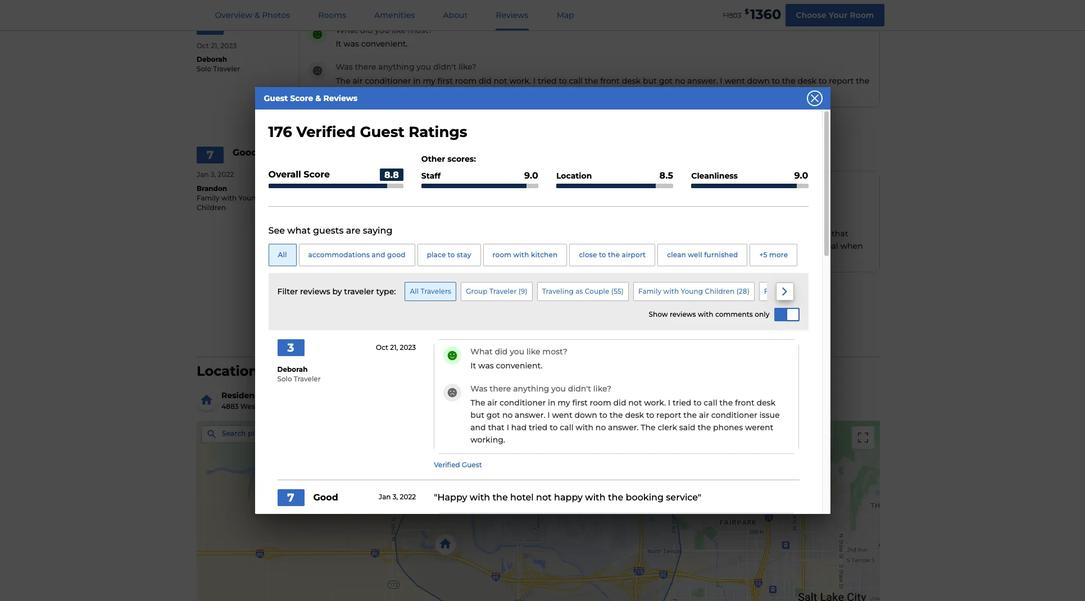 Task type: locate. For each thing, give the bounding box(es) containing it.
inn inside residence inn by marriott salt lake city airport 4883 west douglas corrigan way, salt lake city, ut
[[266, 390, 280, 401]]

children down brandon
[[197, 203, 226, 212]]

) right the 'teens' on the top right
[[838, 287, 840, 296]]

as
[[360, 241, 369, 251], [576, 287, 583, 296]]

all down group traveler ( 9 )
[[527, 327, 538, 337]]

0 vertical spatial said
[[627, 88, 644, 98]]

booking
[[491, 150, 529, 160], [626, 492, 664, 503]]

1 vertical spatial score
[[304, 169, 330, 180]]

reviews down the 'traveling'
[[540, 327, 575, 337]]

1 vertical spatial got
[[487, 410, 500, 420]]

clean well furnished
[[667, 251, 738, 259]]

1 vertical spatial went
[[552, 410, 573, 420]]

"happy for jan 3, 2022
[[299, 150, 333, 160]]

1 horizontal spatial $
[[745, 7, 749, 16]]

1 horizontal spatial down
[[747, 76, 770, 86]]

no
[[675, 76, 685, 86], [544, 88, 554, 98], [502, 410, 513, 420], [596, 422, 606, 433]]

1 horizontal spatial 3,
[[393, 493, 398, 502]]

1 horizontal spatial inn
[[587, 229, 600, 239]]

traveler up marriott
[[294, 375, 321, 383]]

0 horizontal spatial clerk
[[606, 88, 625, 98]]

anything
[[378, 62, 415, 72], [378, 215, 415, 225], [513, 384, 549, 394]]

1 vertical spatial jan 3, 2022
[[379, 493, 416, 502]]

1 horizontal spatial is
[[791, 241, 797, 251]]

deborah up marriott
[[277, 366, 308, 374]]

0 vertical spatial for
[[517, 229, 528, 239]]

by up douglas
[[282, 390, 292, 401]]

accommodations and good
[[308, 251, 406, 259]]

0 vertical spatial phones
[[661, 88, 691, 98]]

what
[[287, 225, 311, 236]]

176
[[268, 123, 292, 141]]

1 horizontal spatial free
[[734, 241, 750, 251]]

good
[[233, 147, 258, 158], [313, 492, 338, 503]]

1 free from the left
[[599, 241, 614, 251]]

like down show all reviews button
[[527, 347, 540, 357]]

family right 55
[[638, 287, 662, 296]]

$ right 1503
[[745, 7, 749, 16]]

and up the ratings
[[419, 88, 434, 98]]

21, up airport
[[390, 343, 398, 352]]

issue
[[396, 88, 417, 98], [760, 410, 780, 420]]

what
[[336, 25, 358, 35], [336, 178, 358, 188], [471, 347, 493, 357]]

show inside button
[[502, 327, 525, 337]]

first
[[438, 76, 453, 86], [572, 398, 588, 408]]

inn up douglas
[[266, 390, 280, 401]]

+5
[[760, 251, 768, 259]]

( right the 'teens' on the top right
[[829, 287, 831, 296]]

0 horizontal spatial show
[[502, 327, 525, 337]]

1 horizontal spatial by
[[332, 287, 342, 297]]

"happy with the hotel not happy with the booking service"
[[299, 150, 567, 160], [434, 492, 701, 503]]

0 vertical spatial children
[[197, 203, 226, 212]]

0 horizontal spatial phones
[[661, 88, 691, 98]]

traveler
[[344, 287, 374, 297]]

free
[[599, 241, 614, 251], [734, 241, 750, 251]]

1 vertical spatial what
[[336, 178, 358, 188]]

see what guests are saying
[[268, 225, 393, 236]]

1 horizontal spatial clerk
[[658, 422, 677, 433]]

0 vertical spatial good
[[233, 147, 258, 158]]

to
[[559, 76, 567, 86], [772, 76, 780, 86], [819, 76, 827, 86], [498, 88, 506, 98], [448, 251, 455, 259], [599, 251, 606, 259], [694, 398, 702, 408], [599, 410, 608, 420], [646, 410, 654, 420], [550, 422, 558, 433]]

( up comments
[[737, 287, 739, 296]]

type:
[[376, 287, 396, 297]]

happy inside was there anything you didn't like? be careful! booking.com actually booked me for the courtyard inn which is right across the parking lot. i am not happy with that move as i specifically reserved a room at the residence inn for the free breakfast (with a large family free breakfast is a big deal when traveling.)
[[785, 229, 810, 239]]

2 vertical spatial happy
[[554, 492, 583, 503]]

room
[[455, 76, 477, 86], [353, 192, 374, 202], [465, 241, 486, 251], [493, 251, 512, 259], [590, 398, 611, 408]]

0 vertical spatial jan 3, 2022
[[197, 170, 234, 179]]

reviews down family with young children ( 28 )
[[670, 310, 696, 319]]

Search places or add an address checkbox
[[201, 425, 357, 443]]

free down which
[[599, 241, 614, 251]]

2 vertical spatial didn't
[[568, 384, 591, 394]]

anything inside was there anything you didn't like? be careful! booking.com actually booked me for the courtyard inn which is right across the parking lot. i am not happy with that move as i specifically reserved a room at the residence inn for the free breakfast (with a large family free breakfast is a big deal when traveling.)
[[378, 215, 415, 225]]

breakfast down am at top right
[[752, 241, 789, 251]]

1 horizontal spatial reviews
[[670, 310, 696, 319]]

1 horizontal spatial breakfast
[[752, 241, 789, 251]]

9.0 for cleanliness
[[794, 170, 808, 181]]

0 horizontal spatial it
[[336, 39, 341, 49]]

0 vertical spatial anything
[[378, 62, 415, 72]]

oct 21, 2023 down 'overview' on the top of the page
[[197, 41, 237, 50]]

1 horizontal spatial it
[[471, 361, 476, 371]]

children inside brandon family with young children
[[197, 203, 226, 212]]

like inside what did you like most? the room and staff were exceptional.
[[392, 178, 406, 188]]

other
[[421, 154, 445, 164]]

1 horizontal spatial had
[[511, 422, 527, 433]]

1 horizontal spatial 21,
[[390, 343, 398, 352]]

0 vertical spatial like?
[[459, 62, 477, 72]]

1 horizontal spatial jan 3, 2022
[[379, 493, 416, 502]]

was
[[336, 62, 353, 72], [336, 215, 353, 225], [471, 384, 488, 394]]

salt
[[330, 390, 346, 401], [339, 402, 352, 411]]

service"
[[531, 150, 567, 160], [666, 492, 701, 503]]

is left right on the right top
[[629, 229, 635, 239]]

show down family with young children ( 28 )
[[649, 310, 668, 319]]

deborah solo traveler down 'overview' on the top of the page
[[197, 55, 240, 73]]

inn left which
[[587, 229, 600, 239]]

deborah
[[197, 55, 227, 64], [277, 366, 308, 374]]

convenient. down amenities button
[[361, 39, 408, 49]]

0 vertical spatial report
[[829, 76, 854, 86]]

salt up way,
[[330, 390, 346, 401]]

0 vertical spatial front
[[600, 76, 620, 86]]

1 vertical spatial traveler
[[489, 287, 517, 296]]

parking
[[702, 229, 733, 239]]

0 vertical spatial issue
[[396, 88, 417, 98]]

careful!
[[349, 229, 378, 239]]

room inside was there anything you didn't like? be careful! booking.com actually booked me for the courtyard inn which is right across the parking lot. i am not happy with that move as i specifically reserved a room at the residence inn for the free breakfast (with a large family free breakfast is a big deal when traveling.)
[[465, 241, 486, 251]]

all left travelers
[[410, 287, 419, 296]]

happy for jan 3, 2022
[[419, 150, 448, 160]]

0 horizontal spatial by
[[282, 390, 292, 401]]

lake
[[348, 390, 368, 401], [354, 402, 370, 411]]

all
[[278, 251, 287, 259], [410, 287, 419, 296], [527, 327, 538, 337]]

1 a from the left
[[458, 241, 463, 251]]

1 vertical spatial by
[[282, 390, 292, 401]]

oct 21, 2023 up airport
[[376, 343, 416, 352]]

0 horizontal spatial 2023
[[221, 41, 237, 50]]

like?
[[459, 62, 477, 72], [459, 215, 477, 225], [593, 384, 611, 394]]

i
[[533, 76, 536, 86], [720, 76, 723, 86], [455, 88, 457, 98], [749, 229, 752, 239], [371, 241, 373, 251], [668, 398, 671, 408], [548, 410, 550, 420], [507, 422, 509, 433]]

oct
[[197, 41, 209, 50], [376, 343, 388, 352]]

0 vertical spatial show
[[649, 310, 668, 319]]

my
[[423, 76, 436, 86], [558, 398, 570, 408]]

1 vertical spatial deborah solo traveler
[[277, 366, 321, 383]]

0 horizontal spatial 21,
[[211, 41, 219, 50]]

)
[[525, 287, 528, 296], [622, 287, 624, 296], [747, 287, 750, 296], [838, 287, 840, 296]]

by for inn
[[282, 390, 292, 401]]

0 vertical spatial 3
[[207, 19, 214, 33]]

2 vertical spatial that
[[488, 422, 505, 433]]

1 horizontal spatial children
[[705, 287, 735, 296]]

3,
[[211, 170, 216, 179], [393, 493, 398, 502]]

1 horizontal spatial hotel
[[510, 492, 534, 503]]

1 horizontal spatial "happy
[[434, 492, 467, 503]]

service" for good
[[666, 492, 701, 503]]

4 ) from the left
[[838, 287, 840, 296]]

lake left the 'city'
[[348, 390, 368, 401]]

traveler down 'overview' on the top of the page
[[213, 65, 240, 73]]

0 horizontal spatial location
[[197, 363, 258, 379]]

most? down 'amenities' on the top of page
[[408, 25, 433, 35]]

like? inside was there anything you didn't like? be careful! booking.com actually booked me for the courtyard inn which is right across the parking lot. i am not happy with that move as i specifically reserved a room at the residence inn for the free breakfast (with a large family free breakfast is a big deal when traveling.)
[[459, 215, 477, 225]]

2 horizontal spatial happy
[[785, 229, 810, 239]]

1 horizontal spatial 7
[[287, 491, 294, 505]]

is right more at the right of the page
[[791, 241, 797, 251]]

(
[[519, 287, 521, 296], [611, 287, 614, 296], [737, 287, 739, 296], [829, 287, 831, 296]]

1 vertical spatial hotel
[[510, 492, 534, 503]]

and inside what did you like most? the room and staff were exceptional.
[[376, 192, 392, 202]]

traveler left 9
[[489, 287, 517, 296]]

0 vertical spatial by
[[332, 287, 342, 297]]

0 horizontal spatial young
[[238, 194, 261, 202]]

1 vertical spatial first
[[572, 398, 588, 408]]

0 vertical spatial oct 21, 2023
[[197, 41, 237, 50]]

deborah down 'overview' on the top of the page
[[197, 55, 227, 64]]

family up only
[[764, 287, 787, 296]]

"happy down "verified guest"
[[434, 492, 467, 503]]

filter reviews by traveler type:
[[277, 287, 396, 297]]

1 ( from the left
[[519, 287, 521, 296]]

inn
[[555, 241, 568, 251]]

4 ( from the left
[[829, 287, 831, 296]]

reviews for with
[[670, 310, 696, 319]]

by inside residence inn by marriott salt lake city airport 4883 west douglas corrigan way, salt lake city, ut
[[282, 390, 292, 401]]

guest
[[264, 93, 288, 103], [360, 123, 405, 141], [462, 461, 482, 469]]

0 vertical spatial down
[[747, 76, 770, 86]]

by
[[332, 287, 342, 297], [282, 390, 292, 401]]

service" for jan 3, 2022
[[531, 150, 567, 160]]

2023 up airport
[[400, 343, 416, 352]]

reviews up 176 verified guest ratings
[[323, 93, 358, 103]]

most? up were at the left top of page
[[408, 178, 433, 188]]

"happy up the overall score
[[299, 150, 333, 160]]

1 vertical spatial that
[[832, 229, 848, 239]]

0 horizontal spatial issue
[[396, 88, 417, 98]]

your
[[829, 10, 848, 20]]

traveling.)
[[336, 253, 375, 263]]

choose your room button
[[786, 4, 884, 26]]

or
[[272, 430, 280, 438]]

0 vertical spatial 21,
[[211, 41, 219, 50]]

deborah solo traveler up marriott
[[277, 366, 321, 383]]

not inside was there anything you didn't like? be careful! booking.com actually booked me for the courtyard inn which is right across the parking lot. i am not happy with that move as i specifically reserved a room at the residence inn for the free breakfast (with a large family free breakfast is a big deal when traveling.)
[[769, 229, 783, 239]]

free down lot.
[[734, 241, 750, 251]]

$
[[745, 7, 749, 16], [723, 12, 726, 18]]

phones
[[661, 88, 691, 98], [713, 422, 743, 433]]

amenities button
[[361, 1, 428, 30]]

group traveler ( 9 )
[[466, 287, 528, 296]]

9.0 for staff
[[524, 170, 538, 181]]

reviews right filter
[[300, 287, 330, 297]]

) up comments
[[747, 287, 750, 296]]

1 vertical spatial booking
[[626, 492, 664, 503]]

1 horizontal spatial deborah
[[277, 366, 308, 374]]

most? down show all reviews button
[[543, 347, 567, 357]]

breakfast down right on the right top
[[616, 241, 654, 251]]

1 vertical spatial inn
[[266, 390, 280, 401]]

as inside was there anything you didn't like? be careful! booking.com actually booked me for the courtyard inn which is right across the parking lot. i am not happy with that move as i specifically reserved a room at the residence inn for the free breakfast (with a large family free breakfast is a big deal when traveling.)
[[360, 241, 369, 251]]

amenities
[[374, 10, 415, 20]]

0 horizontal spatial deborah
[[197, 55, 227, 64]]

1 9.0 from the left
[[524, 170, 538, 181]]

0 horizontal spatial service"
[[531, 150, 567, 160]]

city
[[370, 390, 386, 401]]

1 vertical spatial was
[[336, 215, 353, 225]]

by left traveler
[[332, 287, 342, 297]]

werent
[[693, 88, 722, 98], [745, 422, 774, 433]]

$ left 1503
[[723, 12, 726, 18]]

hotel
[[376, 150, 399, 160], [510, 492, 534, 503]]

1 vertical spatial jan
[[379, 493, 391, 502]]

) right "couple"
[[622, 287, 624, 296]]

room
[[850, 10, 874, 20]]

& inside overview & photos button
[[255, 10, 260, 20]]

was inside was there anything you didn't like? be careful! booking.com actually booked me for the courtyard inn which is right across the parking lot. i am not happy with that move as i specifically reserved a room at the residence inn for the free breakfast (with a large family free breakfast is a big deal when traveling.)
[[336, 215, 353, 225]]

score for 176
[[290, 93, 313, 103]]

0 vertical spatial reviews
[[496, 10, 529, 20]]

well
[[688, 251, 702, 259]]

0 horizontal spatial deborah solo traveler
[[197, 55, 240, 73]]

1 horizontal spatial werent
[[745, 422, 774, 433]]

2 9.0 from the left
[[794, 170, 808, 181]]

2 vertical spatial was
[[471, 384, 488, 394]]

reviews for by
[[300, 287, 330, 297]]

1 vertical spatial didn't
[[433, 215, 457, 225]]

tried
[[538, 76, 557, 86], [477, 88, 496, 98], [673, 398, 692, 408], [529, 422, 548, 433]]

there
[[355, 62, 376, 72], [355, 215, 376, 225], [490, 384, 511, 394]]

and left staff
[[376, 192, 392, 202]]

2022
[[218, 170, 234, 179], [400, 493, 416, 502]]

score right overall
[[304, 169, 330, 180]]

family inside brandon family with young children
[[197, 194, 220, 202]]

children left 28
[[705, 287, 735, 296]]

0 horizontal spatial 9.0
[[524, 170, 538, 181]]

for right me
[[517, 229, 528, 239]]

2023 down 'overview' on the top of the page
[[221, 41, 237, 50]]

like down 'amenities' on the top of page
[[392, 25, 406, 35]]

lake left city,
[[354, 402, 370, 411]]

you
[[375, 25, 390, 35], [417, 62, 431, 72], [375, 178, 390, 188], [417, 215, 431, 225], [510, 347, 524, 357], [551, 384, 566, 394]]

0 horizontal spatial my
[[423, 76, 436, 86]]

like
[[392, 25, 406, 35], [392, 178, 406, 188], [527, 347, 540, 357]]

that inside was there anything you didn't like? be careful! booking.com actually booked me for the courtyard inn which is right across the parking lot. i am not happy with that move as i specifically reserved a room at the residence inn for the free breakfast (with a large family free breakfast is a big deal when traveling.)
[[832, 229, 848, 239]]

show
[[649, 310, 668, 319], [502, 327, 525, 337]]

a down actually on the top left
[[458, 241, 463, 251]]

family
[[708, 241, 732, 251]]

traveler
[[213, 65, 240, 73], [489, 287, 517, 296], [294, 375, 321, 383]]

oct 21, 2023
[[197, 41, 237, 50], [376, 343, 416, 352]]

0 vertical spatial happy
[[419, 150, 448, 160]]

show down 9
[[502, 327, 525, 337]]

"happy for good
[[434, 492, 467, 503]]

0 horizontal spatial for
[[517, 229, 528, 239]]

as left "couple"
[[576, 287, 583, 296]]

a left large
[[678, 241, 683, 251]]

travelers
[[421, 287, 451, 296]]

family down brandon
[[197, 194, 220, 202]]

0 vertical spatial what
[[336, 25, 358, 35]]

what did you like most? it was convenient. down 'amenities' on the top of page
[[336, 25, 433, 49]]

like up staff
[[392, 178, 406, 188]]

2 breakfast from the left
[[752, 241, 789, 251]]

at
[[488, 241, 496, 251]]

1503
[[727, 11, 742, 20]]

all down see
[[278, 251, 287, 259]]

( right "couple"
[[611, 287, 614, 296]]

0 vertical spatial inn
[[587, 229, 600, 239]]

Search places or add an address checkbox
[[201, 425, 362, 448]]

for right inn
[[570, 241, 581, 251]]

tab list
[[201, 0, 588, 30]]

28
[[739, 287, 747, 296]]

1 vertical spatial "happy with the hotel not happy with the booking service"
[[434, 492, 701, 503]]

salt right way,
[[339, 402, 352, 411]]

) left the 'traveling'
[[525, 287, 528, 296]]

1 horizontal spatial got
[[659, 76, 673, 86]]

call
[[569, 76, 583, 86], [508, 88, 522, 98], [704, 398, 717, 408], [560, 422, 574, 433]]

0 vertical spatial jan
[[197, 170, 209, 179]]

young inside brandon family with young children
[[238, 194, 261, 202]]

most? inside what did you like most? the room and staff were exceptional.
[[408, 178, 433, 188]]

be
[[336, 229, 347, 239]]

what did you like most? it was convenient. down show all reviews button
[[471, 347, 567, 371]]

work.
[[509, 76, 531, 86], [644, 398, 666, 408]]

score up 176 at the top of the page
[[290, 93, 313, 103]]

0 vertical spatial like
[[392, 25, 406, 35]]

1 vertical spatial like?
[[459, 215, 477, 225]]

the
[[585, 76, 598, 86], [782, 76, 796, 86], [856, 76, 870, 86], [646, 88, 659, 98], [358, 150, 373, 160], [473, 150, 489, 160], [530, 229, 543, 239], [686, 229, 700, 239], [498, 241, 512, 251], [583, 241, 596, 251], [608, 251, 620, 259], [720, 398, 733, 408], [610, 410, 623, 420], [684, 410, 697, 420], [698, 422, 711, 433], [493, 492, 508, 503], [608, 492, 623, 503]]

"happy with the hotel not happy with the booking service" for good
[[434, 492, 701, 503]]

a left big
[[800, 241, 804, 251]]

reviews left map
[[496, 10, 529, 20]]

1 horizontal spatial first
[[572, 398, 588, 408]]

0 horizontal spatial 3,
[[211, 170, 216, 179]]

clerk
[[606, 88, 625, 98], [658, 422, 677, 433]]

21, down 'overview' on the top of the page
[[211, 41, 219, 50]]

0 vertical spatial was
[[344, 39, 359, 49]]

( down room with kitchen
[[519, 287, 521, 296]]

1 ) from the left
[[525, 287, 528, 296]]

stay
[[457, 251, 471, 259]]

staff
[[421, 171, 441, 181]]

as down careful!
[[360, 241, 369, 251]]

convenient. down show all reviews button
[[496, 361, 543, 371]]

brandon
[[197, 184, 227, 193]]



Task type: vqa. For each thing, say whether or not it's contained in the screenshot.
the top Salt
yes



Task type: describe. For each thing, give the bounding box(es) containing it.
reviews button
[[482, 1, 542, 30]]

family for family with teens ( 13 )
[[764, 287, 787, 296]]

2 vertical spatial reviews
[[540, 327, 575, 337]]

0 vertical spatial there
[[355, 62, 376, 72]]

show all reviews button
[[492, 321, 585, 343]]

brandon family with young children
[[197, 184, 261, 212]]

all for all
[[278, 251, 287, 259]]

choose your room
[[796, 10, 874, 20]]

photos
[[262, 10, 290, 20]]

0 horizontal spatial werent
[[693, 88, 722, 98]]

booking for good
[[626, 492, 664, 503]]

tab list containing overview & photos
[[201, 0, 588, 30]]

0 horizontal spatial is
[[629, 229, 635, 239]]

1 vertical spatial verified
[[434, 461, 460, 469]]

an
[[297, 430, 306, 438]]

0 vertical spatial went
[[725, 76, 745, 86]]

rooms button
[[305, 1, 360, 30]]

0 vertical spatial 7
[[207, 148, 214, 162]]

"happy with the hotel not happy with the booking service" for jan 3, 2022
[[299, 150, 567, 160]]

only
[[755, 310, 770, 319]]

airport
[[622, 251, 646, 259]]

0 vertical spatial oct
[[197, 41, 209, 50]]

2 ) from the left
[[622, 287, 624, 296]]

1 vertical spatial &
[[315, 93, 321, 103]]

room with kitchen
[[493, 251, 558, 259]]

1 vertical spatial but
[[471, 410, 484, 420]]

0 horizontal spatial traveler
[[213, 65, 240, 73]]

exceptional.
[[435, 192, 483, 202]]

what inside what did you like most? the room and staff were exceptional.
[[336, 178, 358, 188]]

1 vertical spatial phones
[[713, 422, 743, 433]]

overview
[[215, 10, 252, 20]]

all travelers
[[410, 287, 451, 296]]

was there anything you didn't like? be careful! booking.com actually booked me for the courtyard inn which is right across the parking lot. i am not happy with that move as i specifically reserved a room at the residence inn for the free breakfast (with a large family free breakfast is a big deal when traveling.)
[[336, 215, 863, 263]]

show for show reviews with comments only
[[649, 310, 668, 319]]

airport
[[388, 390, 418, 401]]

courtyard
[[545, 229, 585, 239]]

2 vertical spatial what
[[471, 347, 493, 357]]

0 horizontal spatial oct 21, 2023
[[197, 41, 237, 50]]

close
[[579, 251, 597, 259]]

1 vertical spatial 2023
[[400, 343, 416, 352]]

choose
[[796, 10, 827, 20]]

large
[[685, 241, 705, 251]]

ratings
[[409, 123, 467, 141]]

0 vertical spatial didn't
[[433, 62, 457, 72]]

0 horizontal spatial said
[[627, 88, 644, 98]]

the inside what did you like most? the room and staff were exceptional.
[[336, 192, 351, 202]]

me
[[501, 229, 515, 239]]

0 vertical spatial guest
[[264, 93, 288, 103]]

couple
[[585, 287, 610, 296]]

0 horizontal spatial down
[[575, 410, 597, 420]]

staff
[[394, 192, 411, 202]]

0 horizontal spatial had
[[459, 88, 475, 98]]

hotel for jan 3, 2022
[[376, 150, 399, 160]]

big
[[806, 241, 819, 251]]

1 vertical spatial 3,
[[393, 493, 398, 502]]

1 horizontal spatial front
[[735, 398, 755, 408]]

$ 1503 $ 1360
[[723, 6, 781, 22]]

see
[[268, 225, 285, 236]]

1 horizontal spatial 3
[[288, 341, 294, 355]]

1 vertical spatial 21,
[[390, 343, 398, 352]]

with inside brandon family with young children
[[221, 194, 237, 202]]

group
[[466, 287, 488, 296]]

residence inn by marriott salt lake city airport 4883 west douglas corrigan way, salt lake city, ut
[[221, 390, 418, 411]]

teens
[[807, 287, 827, 296]]

1 vertical spatial work.
[[644, 398, 666, 408]]

overview & photos button
[[201, 1, 304, 30]]

traveling as couple ( 55 )
[[542, 287, 624, 296]]

search
[[222, 430, 246, 438]]

hotel for good
[[510, 492, 534, 503]]

1 horizontal spatial guest
[[360, 123, 405, 141]]

2 vertical spatial traveler
[[294, 375, 321, 383]]

1 vertical spatial convenient.
[[496, 361, 543, 371]]

address
[[308, 430, 335, 438]]

cleanliness
[[691, 171, 738, 181]]

places
[[248, 430, 270, 438]]

were
[[413, 192, 433, 202]]

map region
[[133, 368, 1085, 601]]

1 horizontal spatial young
[[681, 287, 703, 296]]

residence
[[221, 390, 264, 401]]

when
[[841, 241, 863, 251]]

overall
[[268, 169, 301, 180]]

you inside was there anything you didn't like? be careful! booking.com actually booked me for the courtyard inn which is right across the parking lot. i am not happy with that move as i specifically reserved a room at the residence inn for the free breakfast (with a large family free breakfast is a big deal when traveling.)
[[417, 215, 431, 225]]

0 horizontal spatial went
[[552, 410, 573, 420]]

1 vertical spatial good
[[313, 492, 338, 503]]

1 vertical spatial 2022
[[400, 493, 416, 502]]

2 vertical spatial like
[[527, 347, 540, 357]]

2 vertical spatial most?
[[543, 347, 567, 357]]

2 vertical spatial there
[[490, 384, 511, 394]]

inn inside was there anything you didn't like? be careful! booking.com actually booked me for the courtyard inn which is right across the parking lot. i am not happy with that move as i specifically reserved a room at the residence inn for the free breakfast (with a large family free breakfast is a big deal when traveling.)
[[587, 229, 600, 239]]

other scores:
[[421, 154, 476, 164]]

by for reviews
[[332, 287, 342, 297]]

reserved
[[421, 241, 456, 251]]

map button
[[543, 1, 588, 30]]

0 vertical spatial salt
[[330, 390, 346, 401]]

booking.com
[[380, 229, 434, 239]]

0 horizontal spatial jan 3, 2022
[[197, 170, 234, 179]]

more
[[769, 251, 788, 259]]

0 vertical spatial was
[[336, 62, 353, 72]]

0 horizontal spatial jan
[[197, 170, 209, 179]]

happy for good
[[554, 492, 583, 503]]

overall score
[[268, 169, 330, 180]]

2 vertical spatial like?
[[593, 384, 611, 394]]

9
[[521, 287, 525, 296]]

2 horizontal spatial guest
[[462, 461, 482, 469]]

0 horizontal spatial was
[[344, 39, 359, 49]]

specifically
[[375, 241, 419, 251]]

1 horizontal spatial in
[[548, 398, 556, 408]]

comments
[[715, 310, 753, 319]]

1 vertical spatial solo
[[277, 375, 292, 383]]

1 horizontal spatial report
[[829, 76, 854, 86]]

0 horizontal spatial 3
[[207, 19, 214, 33]]

55
[[614, 287, 622, 296]]

0 vertical spatial got
[[659, 76, 673, 86]]

corrigan
[[290, 402, 320, 411]]

guests
[[313, 225, 344, 236]]

there inside was there anything you didn't like? be careful! booking.com actually booked me for the courtyard inn which is right across the parking lot. i am not happy with that move as i specifically reserved a room at the residence inn for the free breakfast (with a large family free breakfast is a big deal when traveling.)
[[355, 215, 376, 225]]

1 vertical spatial as
[[576, 287, 583, 296]]

kitchen
[[531, 251, 558, 259]]

across
[[659, 229, 684, 239]]

1 horizontal spatial said
[[679, 422, 696, 433]]

what did you like most? the room and staff were exceptional.
[[336, 178, 483, 202]]

1 vertical spatial location
[[197, 363, 258, 379]]

0 vertical spatial most?
[[408, 25, 433, 35]]

family for family with young children ( 28 )
[[638, 287, 662, 296]]

0 vertical spatial first
[[438, 76, 453, 86]]

1 horizontal spatial was
[[478, 361, 494, 371]]

residence
[[514, 241, 553, 251]]

+5 more
[[760, 251, 788, 259]]

with inside was there anything you didn't like? be careful! booking.com actually booked me for the courtyard inn which is right across the parking lot. i am not happy with that move as i specifically reserved a room at the residence inn for the free breakfast (with a large family free breakfast is a big deal when traveling.)
[[812, 229, 830, 239]]

family with young children ( 28 )
[[638, 287, 750, 296]]

did inside what did you like most? the room and staff were exceptional.
[[360, 178, 373, 188]]

you inside what did you like most? the room and staff were exceptional.
[[375, 178, 390, 188]]

1 vertical spatial it
[[471, 361, 476, 371]]

0 vertical spatial working.
[[724, 88, 759, 98]]

0 vertical spatial but
[[643, 76, 657, 86]]

and left the good
[[372, 251, 385, 259]]

0 horizontal spatial front
[[600, 76, 620, 86]]

0 horizontal spatial solo
[[197, 65, 211, 73]]

2 horizontal spatial all
[[527, 327, 538, 337]]

3 a from the left
[[800, 241, 804, 251]]

0 horizontal spatial $
[[723, 12, 726, 18]]

0 horizontal spatial reviews
[[323, 93, 358, 103]]

search places or add an address
[[222, 430, 335, 438]]

1 vertical spatial my
[[558, 398, 570, 408]]

right
[[637, 229, 657, 239]]

move
[[336, 241, 358, 251]]

scores:
[[448, 154, 476, 164]]

didn't inside was there anything you didn't like? be careful! booking.com actually booked me for the courtyard inn which is right across the parking lot. i am not happy with that move as i specifically reserved a room at the residence inn for the free breakfast (with a large family free breakfast is a big deal when traveling.)
[[433, 215, 457, 225]]

2 ( from the left
[[611, 287, 614, 296]]

8.5
[[660, 170, 673, 181]]

booking for jan 3, 2022
[[491, 150, 529, 160]]

verified guest
[[434, 461, 482, 469]]

city,
[[372, 402, 387, 411]]

0 vertical spatial lake
[[348, 390, 368, 401]]

1 vertical spatial lake
[[354, 402, 370, 411]]

0 horizontal spatial 2022
[[218, 170, 234, 179]]

3 ) from the left
[[747, 287, 750, 296]]

score for other scores:
[[304, 169, 330, 180]]

0 vertical spatial 2023
[[221, 41, 237, 50]]

3 ( from the left
[[737, 287, 739, 296]]

close to the airport
[[579, 251, 646, 259]]

0 horizontal spatial what did you like most? it was convenient.
[[336, 25, 433, 49]]

1 horizontal spatial that
[[488, 422, 505, 433]]

1 vertical spatial clerk
[[658, 422, 677, 433]]

2 free from the left
[[734, 241, 750, 251]]

actually
[[436, 229, 467, 239]]

1 vertical spatial salt
[[339, 402, 352, 411]]

8.8
[[384, 170, 399, 180]]

(with
[[656, 241, 676, 251]]

and up "verified guest"
[[471, 422, 486, 433]]

west
[[240, 402, 258, 411]]

reviews inside tab list
[[496, 10, 529, 20]]

all for all travelers
[[410, 287, 419, 296]]

2 vertical spatial anything
[[513, 384, 549, 394]]

are
[[346, 225, 361, 236]]

rooms
[[318, 10, 346, 20]]

0 vertical spatial in
[[413, 76, 421, 86]]

1 vertical spatial was there anything you didn't like? the air conditioner in my first room did not work. i tried to call the front desk but got no answer. i went down to the desk to report the air conditioner issue and that i had tried to call with no answer. the clerk said the phones werent working.
[[471, 384, 780, 445]]

show all reviews
[[502, 327, 575, 337]]

0 horizontal spatial verified
[[296, 123, 356, 141]]

13
[[831, 287, 838, 296]]

am
[[754, 229, 767, 239]]

room inside what did you like most? the room and staff were exceptional.
[[353, 192, 374, 202]]

place to stay
[[427, 251, 471, 259]]

0 vertical spatial location
[[556, 171, 592, 181]]

1 horizontal spatial what did you like most? it was convenient.
[[471, 347, 567, 371]]

show for show all reviews
[[502, 327, 525, 337]]

1 horizontal spatial issue
[[760, 410, 780, 420]]

way,
[[321, 402, 338, 411]]

lot.
[[735, 229, 747, 239]]

show reviews with comments only
[[649, 310, 770, 319]]

1 breakfast from the left
[[616, 241, 654, 251]]

0 vertical spatial my
[[423, 76, 436, 86]]

0 vertical spatial clerk
[[606, 88, 625, 98]]

furnished
[[704, 251, 738, 259]]

accommodations
[[308, 251, 370, 259]]

2 a from the left
[[678, 241, 683, 251]]

all travelers button
[[405, 282, 456, 301]]



